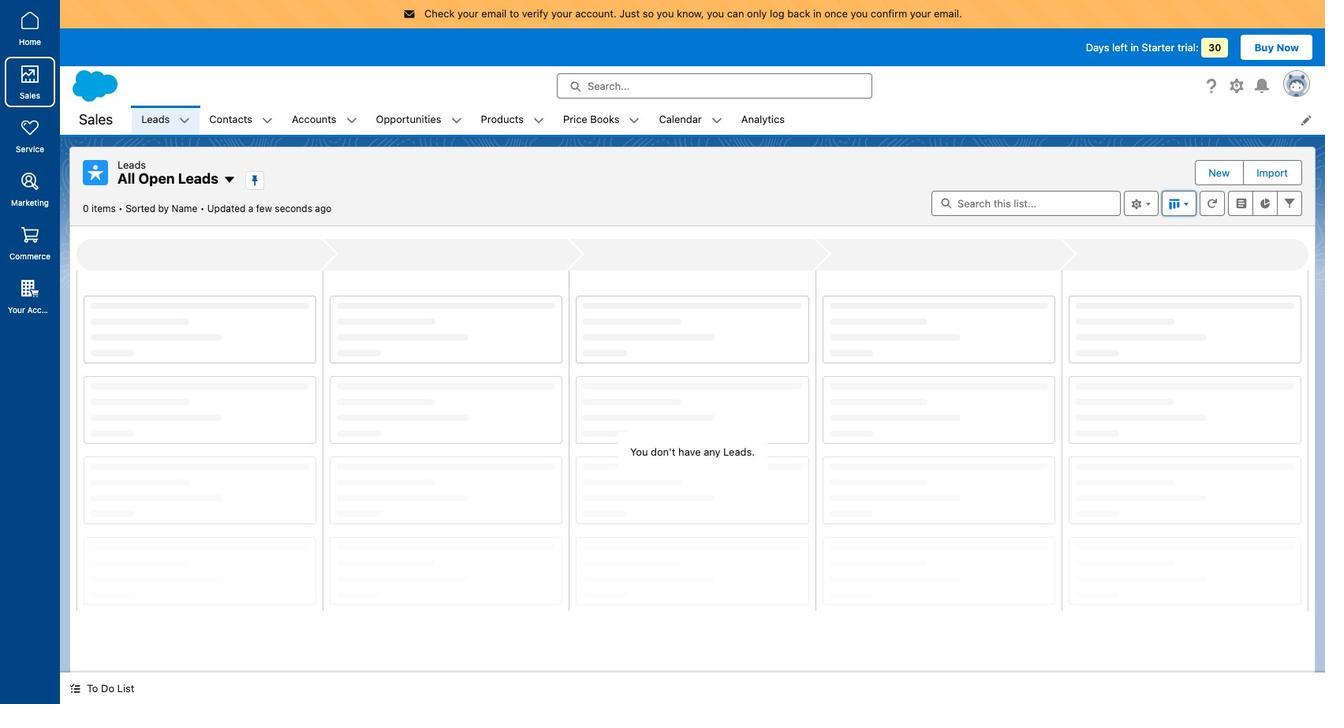 Task type: vqa. For each thing, say whether or not it's contained in the screenshot.
0
yes



Task type: describe. For each thing, give the bounding box(es) containing it.
books
[[590, 113, 620, 126]]

opportunities link
[[366, 105, 451, 134]]

products
[[481, 113, 524, 126]]

confirm
[[871, 7, 907, 20]]

commerce link
[[5, 218, 55, 268]]

once
[[824, 7, 848, 20]]

name
[[172, 202, 197, 214]]

home
[[19, 37, 41, 47]]

leads link
[[132, 105, 179, 134]]

email.
[[934, 7, 962, 20]]

a
[[248, 202, 253, 214]]

price books list item
[[554, 105, 650, 134]]

contacts
[[209, 113, 252, 126]]

sales link
[[5, 57, 55, 107]]

by
[[158, 202, 169, 214]]

all open leads|leads|list view element
[[69, 146, 1316, 678]]

can
[[727, 7, 744, 20]]

check your email to verify your account. just so you know, you can only log back in once you confirm your email.
[[424, 7, 962, 20]]

products link
[[471, 105, 533, 134]]

to
[[509, 7, 519, 20]]

calendar link
[[650, 105, 711, 134]]

opportunities list item
[[366, 105, 471, 134]]

calendar list item
[[650, 105, 732, 134]]

text default image inside all open leads|leads|list view "element"
[[223, 173, 236, 186]]

left
[[1112, 41, 1128, 53]]

few
[[256, 202, 272, 214]]

so
[[643, 7, 654, 20]]

text default image for products
[[533, 115, 544, 126]]

updated
[[207, 202, 246, 214]]

to
[[87, 682, 98, 695]]

3 you from the left
[[851, 7, 868, 20]]

text default image for accounts
[[346, 115, 357, 126]]

check
[[424, 7, 455, 20]]

buy now
[[1254, 41, 1299, 53]]

ago
[[315, 202, 332, 214]]

accounts list item
[[282, 105, 366, 134]]

0 vertical spatial in
[[813, 7, 822, 20]]

your
[[8, 305, 25, 315]]

marketing link
[[5, 164, 55, 215]]

you
[[630, 445, 648, 458]]

list
[[117, 682, 134, 695]]

0 items • sorted by name • updated a few seconds ago
[[83, 202, 332, 214]]

text default image inside to do list button
[[69, 683, 80, 694]]

back
[[787, 7, 810, 20]]

text default image for contacts
[[262, 115, 273, 126]]

search...
[[588, 79, 630, 92]]

leads list item
[[132, 105, 200, 134]]

analytics link
[[732, 105, 794, 134]]

sorted
[[126, 202, 155, 214]]

leads up 0 items • sorted by name • updated a few seconds ago
[[178, 170, 218, 187]]

products list item
[[471, 105, 554, 134]]

know,
[[677, 7, 704, 20]]

just
[[619, 7, 640, 20]]

now
[[1277, 41, 1299, 53]]

1 horizontal spatial in
[[1131, 41, 1139, 53]]

you don't have any leads.
[[630, 445, 755, 458]]

seconds
[[275, 202, 312, 214]]

opportunities
[[376, 113, 441, 126]]

leads.
[[723, 445, 755, 458]]

1 your from the left
[[458, 7, 479, 20]]

accounts link
[[282, 105, 346, 134]]

email
[[481, 7, 507, 20]]



Task type: locate. For each thing, give the bounding box(es) containing it.
all
[[118, 170, 135, 187]]

you left can
[[707, 7, 724, 20]]

text default image for calendar
[[711, 115, 722, 126]]

1 horizontal spatial you
[[707, 7, 724, 20]]

log
[[770, 7, 785, 20]]

1 vertical spatial in
[[1131, 41, 1139, 53]]

marketing
[[11, 198, 49, 207]]

account.
[[575, 7, 617, 20]]

your left email
[[458, 7, 479, 20]]

text default image right contacts
[[262, 115, 273, 126]]

items
[[91, 202, 116, 214]]

search... button
[[557, 73, 872, 98]]

in
[[813, 7, 822, 20], [1131, 41, 1139, 53]]

text default image inside contacts list item
[[262, 115, 273, 126]]

text default image inside accounts list item
[[346, 115, 357, 126]]

starter
[[1142, 41, 1175, 53]]

3 text default image from the left
[[533, 115, 544, 126]]

0 vertical spatial sales
[[20, 91, 40, 100]]

you right so
[[657, 7, 674, 20]]

text default image inside products 'list item'
[[533, 115, 544, 126]]

text default image
[[346, 115, 357, 126], [451, 115, 462, 126], [711, 115, 722, 126], [223, 173, 236, 186], [69, 683, 80, 694]]

price books link
[[554, 105, 629, 134]]

text default image for price books
[[629, 115, 640, 126]]

text default image for leads
[[179, 115, 190, 126]]

sales
[[20, 91, 40, 100], [79, 111, 113, 128]]

new button
[[1196, 161, 1242, 184]]

your left email.
[[910, 7, 931, 20]]

0
[[83, 202, 89, 214]]

text default image inside the calendar list item
[[711, 115, 722, 126]]

0 horizontal spatial •
[[118, 202, 123, 214]]

import button
[[1244, 161, 1301, 184]]

1 horizontal spatial sales
[[79, 111, 113, 128]]

buy
[[1254, 41, 1274, 53]]

any
[[704, 445, 721, 458]]

new
[[1209, 166, 1230, 179]]

4 text default image from the left
[[629, 115, 640, 126]]

•
[[118, 202, 123, 214], [200, 202, 205, 214]]

leads inside 'list item'
[[141, 113, 170, 126]]

0 horizontal spatial sales
[[20, 91, 40, 100]]

open
[[138, 170, 175, 187]]

in right 'left'
[[1131, 41, 1139, 53]]

2 horizontal spatial your
[[910, 7, 931, 20]]

your
[[458, 7, 479, 20], [551, 7, 572, 20], [910, 7, 931, 20]]

you right once
[[851, 7, 868, 20]]

in right back
[[813, 7, 822, 20]]

0 horizontal spatial your
[[458, 7, 479, 20]]

leads up sorted
[[118, 158, 146, 171]]

1 text default image from the left
[[179, 115, 190, 126]]

your account link
[[5, 271, 59, 322]]

2 horizontal spatial you
[[851, 7, 868, 20]]

text default image
[[179, 115, 190, 126], [262, 115, 273, 126], [533, 115, 544, 126], [629, 115, 640, 126]]

text default image right "accounts"
[[346, 115, 357, 126]]

3 your from the left
[[910, 7, 931, 20]]

days
[[1086, 41, 1109, 53]]

only
[[747, 7, 767, 20]]

1 vertical spatial sales
[[79, 111, 113, 128]]

service link
[[5, 110, 55, 161]]

0 horizontal spatial in
[[813, 7, 822, 20]]

accounts
[[292, 113, 336, 126]]

trial:
[[1178, 41, 1199, 53]]

text default image inside opportunities list item
[[451, 115, 462, 126]]

• right name
[[200, 202, 205, 214]]

text default image left the products link
[[451, 115, 462, 126]]

service
[[16, 144, 44, 154]]

text default image for opportunities
[[451, 115, 462, 126]]

text default image down search... button
[[711, 115, 722, 126]]

to do list button
[[60, 673, 144, 704]]

2 text default image from the left
[[262, 115, 273, 126]]

contacts link
[[200, 105, 262, 134]]

your right verify
[[551, 7, 572, 20]]

contacts list item
[[200, 105, 282, 134]]

text default image left to on the bottom left of the page
[[69, 683, 80, 694]]

1 you from the left
[[657, 7, 674, 20]]

do
[[101, 682, 114, 695]]

sales up service link
[[20, 91, 40, 100]]

commerce
[[9, 252, 51, 261]]

price
[[563, 113, 587, 126]]

text default image inside price books list item
[[629, 115, 640, 126]]

all open leads status
[[83, 202, 207, 214]]

2 you from the left
[[707, 7, 724, 20]]

list
[[132, 105, 1325, 134]]

sales left leads link
[[79, 111, 113, 128]]

you
[[657, 7, 674, 20], [707, 7, 724, 20], [851, 7, 868, 20]]

30
[[1209, 41, 1221, 53]]

text default image right the 'products'
[[533, 115, 544, 126]]

text default image left the contacts link
[[179, 115, 190, 126]]

don't
[[651, 445, 676, 458]]

2 • from the left
[[200, 202, 205, 214]]

buy now button
[[1241, 34, 1312, 60]]

1 • from the left
[[118, 202, 123, 214]]

import
[[1257, 166, 1288, 179]]

2 your from the left
[[551, 7, 572, 20]]

text default image right books
[[629, 115, 640, 126]]

price books
[[563, 113, 620, 126]]

all open leads
[[118, 170, 218, 187]]

have
[[678, 445, 701, 458]]

Search All Open Leads list view. search field
[[932, 190, 1121, 216]]

analytics
[[741, 113, 785, 126]]

calendar
[[659, 113, 702, 126]]

• right items
[[118, 202, 123, 214]]

verify
[[522, 7, 548, 20]]

text default image up updated
[[223, 173, 236, 186]]

1 horizontal spatial •
[[200, 202, 205, 214]]

text default image inside leads 'list item'
[[179, 115, 190, 126]]

leads up the open
[[141, 113, 170, 126]]

leads
[[141, 113, 170, 126], [118, 158, 146, 171], [178, 170, 218, 187]]

account
[[27, 305, 59, 315]]

1 horizontal spatial your
[[551, 7, 572, 20]]

to do list
[[87, 682, 134, 695]]

home link
[[5, 3, 55, 54]]

list containing leads
[[132, 105, 1325, 134]]

0 horizontal spatial you
[[657, 7, 674, 20]]

your account
[[8, 305, 59, 315]]

days left in starter trial: 30
[[1086, 41, 1221, 53]]



